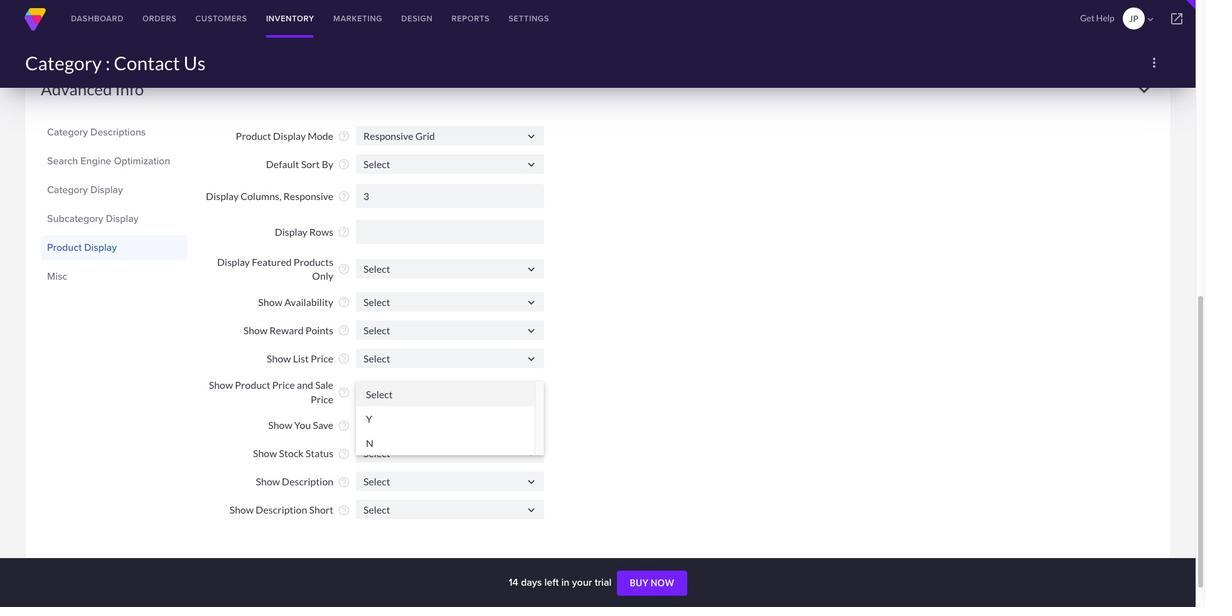 Task type: describe. For each thing, give the bounding box(es) containing it.
help_outline inside product display mode help_outline
[[338, 130, 350, 143]]

settings
[[509, 13, 549, 24]]

advanced
[[41, 79, 112, 99]]

buy
[[630, 578, 649, 589]]

your
[[572, 576, 592, 590]]

price for and
[[272, 379, 295, 391]]

orders
[[142, 13, 177, 24]]

help_outline inside show reward points help_outline
[[338, 325, 350, 337]]

buy now
[[630, 578, 674, 589]]

stock
[[279, 448, 304, 460]]

search engine optimization link
[[47, 150, 181, 172]]

customers
[[195, 13, 247, 24]]

short
[[309, 504, 333, 516]]

more_vert button
[[1142, 50, 1167, 75]]

category for category descriptions
[[47, 125, 88, 139]]

product for product display
[[47, 240, 82, 255]]

optimization
[[114, 154, 170, 168]]

days
[[521, 576, 542, 590]]

show description help_outline
[[256, 476, 350, 489]]

 link
[[1158, 0, 1196, 38]]

product inside show product price and sale price help_outline
[[235, 379, 270, 391]]

description for short
[[256, 504, 307, 516]]

and
[[297, 379, 313, 391]]

show for show reward points help_outline
[[243, 325, 268, 337]]

points
[[306, 325, 333, 337]]

save
[[313, 420, 333, 431]]

mode
[[308, 130, 333, 142]]

by
[[322, 158, 333, 170]]

:
[[105, 51, 110, 74]]

responsive
[[283, 190, 333, 202]]

misc
[[47, 269, 67, 283]]

status
[[306, 448, 333, 460]]

only
[[312, 270, 333, 282]]

help_outline inside show list price help_outline
[[338, 353, 350, 366]]

select
[[366, 388, 393, 400]]

display featured products only help_outline
[[217, 256, 350, 282]]

show description short help_outline
[[230, 504, 350, 517]]

display down search engine optimization
[[90, 182, 123, 197]]

category descriptions
[[47, 125, 146, 139]]

product display link
[[47, 237, 181, 258]]

help_outline inside show description short help_outline
[[338, 504, 350, 517]]

reports
[[452, 13, 490, 24]]

 for product display mode help_outline
[[525, 130, 538, 143]]

descriptions
[[90, 125, 146, 139]]

 for display featured products only help_outline
[[525, 263, 538, 276]]

display rows help_outline
[[275, 226, 350, 239]]

display down the subcategory display
[[84, 240, 117, 255]]

help_outline inside "show availability help_outline"
[[338, 297, 350, 309]]

subcategory display link
[[47, 208, 181, 229]]

display inside display featured products only help_outline
[[217, 256, 250, 268]]

category display link
[[47, 179, 181, 201]]

advanced info
[[41, 79, 144, 99]]

2 vertical spatial price
[[311, 393, 333, 405]]

availability
[[284, 296, 333, 308]]

 for show availability help_outline
[[525, 296, 538, 309]]

1 add from the left
[[68, 12, 87, 22]]

n
[[366, 438, 374, 450]]

rows
[[309, 226, 333, 238]]

product for product display mode help_outline
[[236, 130, 271, 142]]

2 add from the left
[[208, 12, 227, 22]]

show list price help_outline
[[267, 353, 350, 366]]

jp
[[1129, 13, 1138, 24]]

subcategory
[[47, 211, 103, 226]]

show for show description short help_outline
[[230, 504, 254, 516]]

show for show stock status help_outline
[[253, 448, 277, 460]]

9  from the top
[[525, 447, 538, 461]]

category for category : contact us
[[25, 51, 102, 74]]

product display mode help_outline
[[236, 130, 350, 143]]

show for show you save help_outline
[[268, 420, 292, 431]]

now
[[651, 578, 674, 589]]

default sort by help_outline
[[266, 158, 350, 171]]

help_outline inside display featured products only help_outline
[[338, 263, 350, 276]]

product display
[[47, 240, 117, 255]]



Task type: locate. For each thing, give the bounding box(es) containing it.
show inside show product price and sale price help_outline
[[209, 379, 233, 391]]


[[1169, 11, 1184, 26]]

marketing
[[333, 13, 382, 24]]

engine
[[81, 154, 111, 168]]

12 help_outline from the top
[[338, 476, 350, 489]]

dashboard link
[[62, 0, 133, 38]]

product inside product display mode help_outline
[[236, 130, 271, 142]]

5  from the top
[[525, 324, 538, 338]]

help_outline inside show stock status help_outline
[[338, 448, 350, 460]]

dashboard
[[71, 13, 124, 24]]

 for show description short help_outline
[[525, 504, 538, 517]]

show for show list price help_outline
[[267, 353, 291, 365]]

display left featured
[[217, 256, 250, 268]]

subcategory display
[[47, 211, 139, 226]]

sort
[[301, 158, 320, 170]]

category down the search
[[47, 182, 88, 197]]

 for show list price help_outline
[[525, 353, 538, 366]]

help_outline inside display columns, responsive help_outline
[[338, 190, 350, 203]]

show inside "show availability help_outline"
[[258, 296, 282, 308]]

help_outline right short
[[338, 504, 350, 517]]

help_outline down show stock status help_outline
[[338, 476, 350, 489]]

2 help_outline from the top
[[338, 158, 350, 171]]

featured
[[252, 256, 292, 268]]

get
[[1080, 13, 1095, 23]]

1  from the top
[[525, 130, 538, 143]]

description down show description help_outline
[[256, 504, 307, 516]]

description
[[282, 476, 333, 488], [256, 504, 307, 516]]

show you save help_outline
[[268, 420, 350, 432]]

10 help_outline from the top
[[338, 420, 350, 432]]

left
[[544, 576, 559, 590]]

 for show description help_outline
[[525, 476, 538, 489]]

category up the search
[[47, 125, 88, 139]]

10  from the top
[[525, 476, 538, 489]]

show
[[258, 296, 282, 308], [243, 325, 268, 337], [267, 353, 291, 365], [209, 379, 233, 391], [268, 420, 292, 431], [253, 448, 277, 460], [256, 476, 280, 488], [230, 504, 254, 516]]

14
[[509, 576, 518, 590]]

show inside show reward points help_outline
[[243, 325, 268, 337]]

None number field
[[356, 184, 544, 208], [356, 219, 544, 244], [356, 184, 544, 208], [356, 219, 544, 244]]

y
[[366, 413, 372, 425]]

help_outline right responsive
[[338, 190, 350, 203]]

display inside product display mode help_outline
[[273, 130, 306, 142]]

category display
[[47, 182, 123, 197]]

category
[[25, 51, 102, 74], [47, 125, 88, 139], [47, 182, 88, 197]]

1 horizontal spatial add link
[[196, 4, 240, 29]]

3  from the top
[[525, 263, 538, 276]]

2 add link from the left
[[196, 4, 240, 29]]

description down show stock status help_outline
[[282, 476, 333, 488]]

reward
[[269, 325, 304, 337]]

help_outline inside show you save help_outline
[[338, 420, 350, 432]]

add link up category : contact us
[[55, 4, 99, 29]]

products
[[294, 256, 333, 268]]

price left and
[[272, 379, 295, 391]]

help_outline right rows
[[338, 226, 350, 239]]

help_outline right availability
[[338, 297, 350, 309]]

us
[[184, 51, 206, 74]]

buy now link
[[617, 571, 687, 596]]

display
[[273, 130, 306, 142], [90, 182, 123, 197], [206, 190, 239, 202], [106, 211, 139, 226], [275, 226, 307, 238], [84, 240, 117, 255], [217, 256, 250, 268]]

 for show product price and sale price help_outline
[[525, 386, 538, 399]]

help_outline inside default sort by help_outline
[[338, 158, 350, 171]]

category descriptions link
[[47, 121, 181, 143]]


[[525, 130, 538, 143], [525, 158, 538, 171], [525, 263, 538, 276], [525, 296, 538, 309], [525, 324, 538, 338], [525, 353, 538, 366], [525, 386, 538, 399], [525, 419, 538, 432], [525, 447, 538, 461], [525, 476, 538, 489], [525, 504, 538, 517]]

price for help_outline
[[311, 353, 333, 365]]

11  from the top
[[525, 504, 538, 517]]

help_outline inside show product price and sale price help_outline
[[338, 386, 350, 399]]

help_outline right status
[[338, 448, 350, 460]]

help_outline right mode
[[338, 130, 350, 143]]

list
[[293, 353, 309, 365]]

help_outline right by
[[338, 158, 350, 171]]

8 help_outline from the top
[[338, 353, 350, 366]]

show inside show stock status help_outline
[[253, 448, 277, 460]]

help_outline inside show description help_outline
[[338, 476, 350, 489]]

price
[[311, 353, 333, 365], [272, 379, 295, 391], [311, 393, 333, 405]]

0 vertical spatial description
[[282, 476, 333, 488]]

1 horizontal spatial add
[[208, 12, 227, 22]]

display inside display rows help_outline
[[275, 226, 307, 238]]

11 help_outline from the top
[[338, 448, 350, 460]]

6 help_outline from the top
[[338, 297, 350, 309]]

add up category : contact us
[[68, 12, 87, 22]]

show product price and sale price help_outline
[[209, 379, 350, 405]]

product up default on the left
[[236, 130, 271, 142]]

0 vertical spatial product
[[236, 130, 271, 142]]

2 vertical spatial category
[[47, 182, 88, 197]]

1 vertical spatial product
[[47, 240, 82, 255]]

price down the sale
[[311, 393, 333, 405]]

9 help_outline from the top
[[338, 386, 350, 399]]

you
[[294, 420, 311, 431]]

4 help_outline from the top
[[338, 226, 350, 239]]

help_outline inside display rows help_outline
[[338, 226, 350, 239]]

add right orders
[[208, 12, 227, 22]]

help_outline
[[338, 130, 350, 143], [338, 158, 350, 171], [338, 190, 350, 203], [338, 226, 350, 239], [338, 263, 350, 276], [338, 297, 350, 309], [338, 325, 350, 337], [338, 353, 350, 366], [338, 386, 350, 399], [338, 420, 350, 432], [338, 448, 350, 460], [338, 476, 350, 489], [338, 504, 350, 517]]

6  from the top
[[525, 353, 538, 366]]

1 vertical spatial price
[[272, 379, 295, 391]]

contact
[[114, 51, 180, 74]]

product left and
[[235, 379, 270, 391]]

help_outline right list
[[338, 353, 350, 366]]

price inside show list price help_outline
[[311, 353, 333, 365]]

1 vertical spatial category
[[47, 125, 88, 139]]

0 vertical spatial price
[[311, 353, 333, 365]]

5 help_outline from the top
[[338, 263, 350, 276]]

1 vertical spatial description
[[256, 504, 307, 516]]

show inside show description short help_outline
[[230, 504, 254, 516]]

search engine optimization
[[47, 154, 170, 168]]

show stock status help_outline
[[253, 448, 350, 460]]

1 add link from the left
[[55, 4, 99, 29]]

2 vertical spatial product
[[235, 379, 270, 391]]

show for show description help_outline
[[256, 476, 280, 488]]

7 help_outline from the top
[[338, 325, 350, 337]]

add link up us
[[196, 4, 240, 29]]

add
[[68, 12, 87, 22], [208, 12, 227, 22]]

search
[[47, 154, 78, 168]]

display columns, responsive help_outline
[[206, 190, 350, 203]]

misc link
[[47, 266, 181, 287]]

design
[[401, 13, 433, 24]]

help
[[1096, 13, 1115, 23]]

show inside show you save help_outline
[[268, 420, 292, 431]]

show availability help_outline
[[258, 296, 350, 309]]

description for help_outline
[[282, 476, 333, 488]]

None text field
[[356, 126, 544, 145], [356, 259, 544, 278], [356, 472, 544, 491], [356, 500, 544, 520], [356, 126, 544, 145], [356, 259, 544, 278], [356, 472, 544, 491], [356, 500, 544, 520]]

description inside show description help_outline
[[282, 476, 333, 488]]

price right list
[[311, 353, 333, 365]]

show inside show description help_outline
[[256, 476, 280, 488]]

display up default on the left
[[273, 130, 306, 142]]

1 help_outline from the top
[[338, 130, 350, 143]]

help_outline right the save
[[338, 420, 350, 432]]

None text field
[[356, 154, 544, 174], [356, 292, 544, 312], [356, 321, 544, 340], [356, 349, 544, 368], [356, 154, 544, 174], [356, 292, 544, 312], [356, 321, 544, 340], [356, 349, 544, 368]]

0 vertical spatial category
[[25, 51, 102, 74]]

show inside show list price help_outline
[[267, 353, 291, 365]]

product up the misc on the left of page
[[47, 240, 82, 255]]

14 days left in your trial
[[509, 576, 614, 590]]

display left rows
[[275, 226, 307, 238]]

help_outline right the sale
[[338, 386, 350, 399]]

7  from the top
[[525, 386, 538, 399]]

help_outline right points
[[338, 325, 350, 337]]

expand_more
[[1134, 79, 1155, 100]]

3 help_outline from the top
[[338, 190, 350, 203]]

help_outline right only
[[338, 263, 350, 276]]

sale
[[315, 379, 333, 391]]

4  from the top
[[525, 296, 538, 309]]

description inside show description short help_outline
[[256, 504, 307, 516]]

0 horizontal spatial add
[[68, 12, 87, 22]]

columns,
[[241, 190, 281, 202]]

show for show product price and sale price help_outline
[[209, 379, 233, 391]]

add link
[[55, 4, 99, 29], [196, 4, 240, 29]]

more_vert
[[1147, 55, 1162, 70]]

default
[[266, 158, 299, 170]]

inventory
[[266, 13, 314, 24]]

category for category display
[[47, 182, 88, 197]]

show reward points help_outline
[[243, 325, 350, 337]]

 for show reward points help_outline
[[525, 324, 538, 338]]

display left columns,
[[206, 190, 239, 202]]

get help
[[1080, 13, 1115, 23]]

 for default sort by help_outline
[[525, 158, 538, 171]]

info
[[115, 79, 144, 99]]

display inside display columns, responsive help_outline
[[206, 190, 239, 202]]

category : contact us
[[25, 51, 206, 74]]

8  from the top
[[525, 419, 538, 432]]

2  from the top
[[525, 158, 538, 171]]

in
[[561, 576, 569, 590]]

show for show availability help_outline
[[258, 296, 282, 308]]

trial
[[595, 576, 612, 590]]

category up advanced
[[25, 51, 102, 74]]

13 help_outline from the top
[[338, 504, 350, 517]]

0 horizontal spatial add link
[[55, 4, 99, 29]]


[[1145, 14, 1156, 25]]

product
[[236, 130, 271, 142], [47, 240, 82, 255], [235, 379, 270, 391]]

display down category display link
[[106, 211, 139, 226]]



Task type: vqa. For each thing, say whether or not it's contained in the screenshot.
a
no



